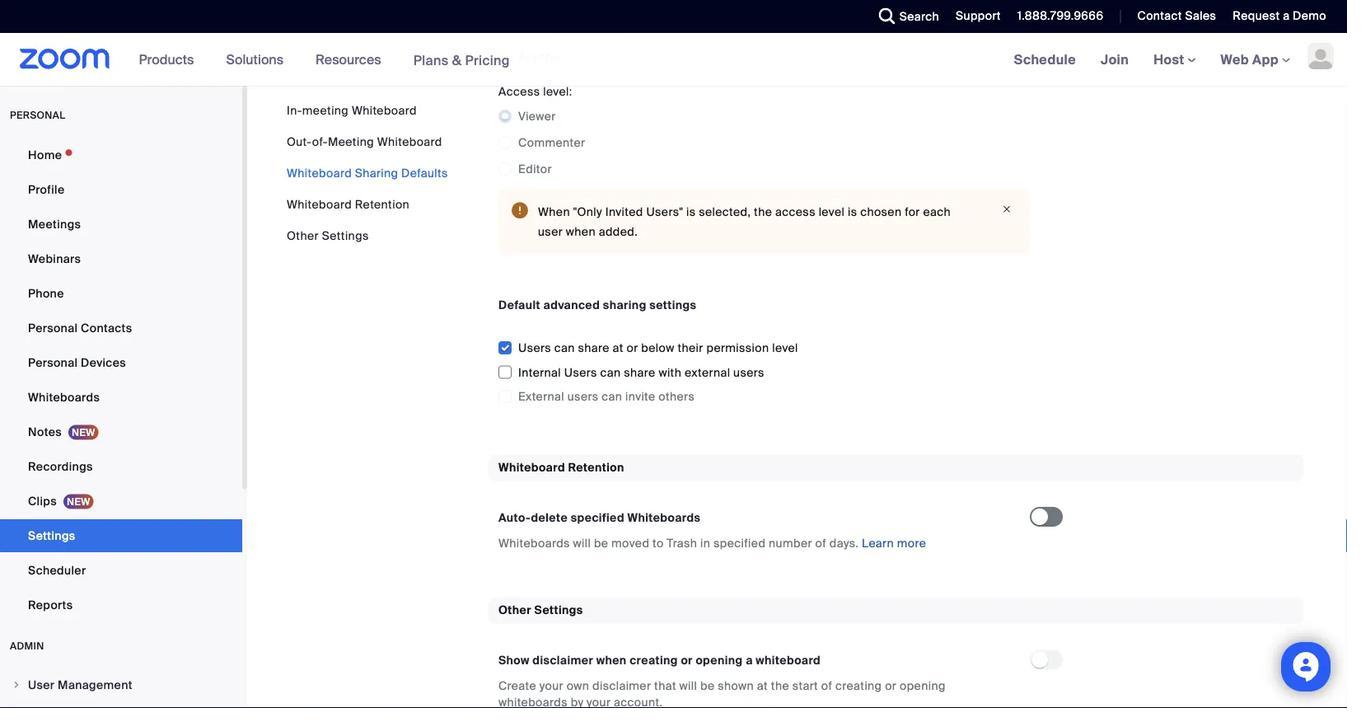 Task type: describe. For each thing, give the bounding box(es) containing it.
1.888.799.9666
[[1018, 8, 1104, 23]]

level for permission
[[773, 341, 799, 356]]

days.
[[830, 535, 859, 551]]

support
[[956, 8, 1001, 23]]

right image
[[12, 680, 21, 690]]

create
[[499, 678, 537, 694]]

added.
[[599, 224, 638, 239]]

0 horizontal spatial share
[[578, 341, 610, 356]]

0 horizontal spatial at
[[613, 341, 624, 356]]

products
[[139, 51, 194, 68]]

web
[[1221, 51, 1250, 68]]

be inside create your own disclaimer that will be shown at the start of creating or opening whiteboards by your account.
[[701, 678, 715, 694]]

0 vertical spatial disclaimer
[[533, 653, 594, 668]]

host button
[[1154, 51, 1196, 68]]

external
[[685, 365, 731, 380]]

when "only invited users" is selected, the access level is chosen for each user when added. alert
[[499, 189, 1030, 255]]

same
[[518, 23, 549, 38]]

user
[[28, 677, 55, 692]]

0 horizontal spatial users
[[568, 389, 599, 404]]

other settings link
[[287, 228, 369, 243]]

who can access: option group
[[499, 0, 1030, 70]]

show disclaimer when creating or opening a whiteboard
[[499, 653, 821, 668]]

webinars
[[28, 251, 81, 266]]

number
[[769, 535, 813, 551]]

out-
[[287, 134, 312, 149]]

whiteboards link
[[0, 381, 242, 414]]

personal for personal contacts
[[28, 320, 78, 335]]

warning image
[[512, 202, 528, 219]]

disclaimer inside create your own disclaimer that will be shown at the start of creating or opening whiteboards by your account.
[[593, 678, 651, 694]]

in-meeting whiteboard link
[[287, 103, 417, 118]]

when inside other settings element
[[597, 653, 627, 668]]

shown
[[718, 678, 754, 694]]

1 vertical spatial whiteboards
[[628, 510, 701, 525]]

contact sales
[[1138, 8, 1217, 23]]

1 horizontal spatial share
[[624, 365, 656, 380]]

banner containing products
[[0, 33, 1348, 87]]

can for users
[[601, 365, 621, 380]]

personal for personal devices
[[28, 355, 78, 370]]

meetings navigation
[[1002, 33, 1348, 87]]

1 horizontal spatial whiteboard retention
[[499, 460, 625, 475]]

a inside other settings element
[[746, 653, 753, 668]]

whiteboard sharing defaults
[[287, 165, 448, 181]]

in-meeting whiteboard
[[287, 103, 417, 118]]

schedule
[[1014, 51, 1077, 68]]

or for opening
[[681, 653, 693, 668]]

personal devices link
[[0, 346, 242, 379]]

web app
[[1221, 51, 1279, 68]]

1 vertical spatial users
[[564, 365, 597, 380]]

settings
[[650, 297, 697, 313]]

whiteboard sharing defaults link
[[287, 165, 448, 181]]

1 vertical spatial your
[[587, 695, 611, 708]]

internal
[[518, 365, 561, 380]]

below
[[642, 341, 675, 356]]

personal
[[10, 109, 66, 122]]

pricing
[[465, 51, 510, 69]]

auto-
[[499, 510, 531, 525]]

of inside whiteboard retention element
[[816, 535, 827, 551]]

personal menu menu
[[0, 138, 242, 623]]

request
[[1233, 8, 1280, 23]]

be inside whiteboard retention element
[[594, 535, 609, 551]]

recordings
[[28, 459, 93, 474]]

search
[[900, 9, 940, 24]]

account.
[[614, 695, 663, 708]]

settings inside settings link
[[28, 528, 75, 543]]

in
[[701, 535, 711, 551]]

1 horizontal spatial users
[[734, 365, 765, 380]]

advanced
[[544, 297, 600, 313]]

anyone
[[518, 49, 560, 64]]

delete
[[531, 510, 568, 525]]

0 vertical spatial opening
[[696, 653, 743, 668]]

admin menu menu
[[0, 669, 242, 708]]

access level:
[[499, 84, 573, 99]]

can for users
[[602, 389, 623, 404]]

0 horizontal spatial other settings
[[287, 228, 369, 243]]

external
[[518, 389, 565, 404]]

moved
[[612, 535, 650, 551]]

that
[[654, 678, 677, 694]]

default
[[499, 297, 541, 313]]

search button
[[867, 0, 944, 33]]

each
[[924, 204, 951, 219]]

1 horizontal spatial other settings
[[499, 603, 583, 618]]

0 vertical spatial specified
[[571, 510, 625, 525]]

the inside create your own disclaimer that will be shown at the start of creating or opening whiteboards by your account.
[[771, 678, 790, 694]]

profile picture image
[[1308, 43, 1334, 69]]

whiteboards
[[499, 695, 568, 708]]

auto-delete specified whiteboards
[[499, 510, 701, 525]]

internal users can share with external users
[[518, 365, 765, 380]]

whiteboard up auto-
[[499, 460, 565, 475]]

contacts
[[81, 320, 132, 335]]

1 vertical spatial specified
[[714, 535, 766, 551]]

users can share at or below their permission level
[[518, 341, 799, 356]]

management
[[58, 677, 133, 692]]

join link
[[1089, 33, 1142, 86]]

selected,
[[699, 204, 751, 219]]

0 horizontal spatial users
[[518, 341, 551, 356]]

learn
[[862, 535, 894, 551]]

demo
[[1293, 8, 1327, 23]]

0 vertical spatial whiteboard retention
[[287, 197, 410, 212]]

web app button
[[1221, 51, 1291, 68]]

user
[[538, 224, 563, 239]]

own
[[567, 678, 590, 694]]

whiteboard up other settings link
[[287, 197, 352, 212]]

reports
[[28, 597, 73, 612]]

clips
[[28, 493, 57, 509]]

opening inside create your own disclaimer that will be shown at the start of creating or opening whiteboards by your account.
[[900, 678, 946, 694]]

learn more link
[[862, 535, 927, 551]]



Task type: locate. For each thing, give the bounding box(es) containing it.
whiteboard retention down 'whiteboard sharing defaults' link
[[287, 197, 410, 212]]

webinars link
[[0, 242, 242, 275]]

1 horizontal spatial your
[[587, 695, 611, 708]]

will inside whiteboard retention element
[[573, 535, 591, 551]]

1 personal from the top
[[28, 320, 78, 335]]

is right users"
[[687, 204, 696, 219]]

0 horizontal spatial whiteboard retention
[[287, 197, 410, 212]]

0 vertical spatial personal
[[28, 320, 78, 335]]

1 horizontal spatial users
[[564, 365, 597, 380]]

1 vertical spatial settings
[[28, 528, 75, 543]]

plans
[[413, 51, 449, 69]]

when up account.
[[597, 653, 627, 668]]

1 horizontal spatial level
[[819, 204, 845, 219]]

retention inside menu bar
[[355, 197, 410, 212]]

be down auto-delete specified whiteboards
[[594, 535, 609, 551]]

settings up own
[[535, 603, 583, 618]]

1 vertical spatial level
[[773, 341, 799, 356]]

0 vertical spatial when
[[566, 224, 596, 239]]

contact
[[1138, 8, 1183, 23]]

start
[[793, 678, 819, 694]]

share
[[578, 341, 610, 356], [624, 365, 656, 380]]

at
[[613, 341, 624, 356], [757, 678, 768, 694]]

access level: option group
[[499, 103, 1030, 182]]

whiteboards down delete
[[499, 535, 570, 551]]

editor
[[518, 161, 552, 177]]

home link
[[0, 138, 242, 171]]

1 horizontal spatial whiteboards
[[499, 535, 570, 551]]

1 horizontal spatial specified
[[714, 535, 766, 551]]

settings inside other settings element
[[535, 603, 583, 618]]

disclaimer up own
[[533, 653, 594, 668]]

other up 'show'
[[499, 603, 532, 618]]

whiteboards
[[28, 389, 100, 405], [628, 510, 701, 525], [499, 535, 570, 551]]

1 horizontal spatial or
[[681, 653, 693, 668]]

menu bar
[[287, 102, 448, 244]]

0 horizontal spatial opening
[[696, 653, 743, 668]]

invite
[[626, 389, 656, 404]]

menu item
[[0, 702, 242, 708]]

request a demo
[[1233, 8, 1327, 23]]

host
[[1154, 51, 1188, 68]]

2 personal from the top
[[28, 355, 78, 370]]

zoom logo image
[[20, 49, 110, 69]]

0 vertical spatial of
[[816, 535, 827, 551]]

banner
[[0, 33, 1348, 87]]

0 horizontal spatial or
[[627, 341, 638, 356]]

at inside create your own disclaimer that will be shown at the start of creating or opening whiteboards by your account.
[[757, 678, 768, 694]]

0 vertical spatial will
[[573, 535, 591, 551]]

retention up auto-delete specified whiteboards
[[568, 460, 625, 475]]

can up internal
[[555, 341, 575, 356]]

users up 'external users can invite others'
[[564, 365, 597, 380]]

the
[[754, 204, 773, 219], [771, 678, 790, 694]]

share down default advanced sharing settings
[[578, 341, 610, 356]]

users right external in the left of the page
[[568, 389, 599, 404]]

0 vertical spatial your
[[540, 678, 564, 694]]

meeting
[[302, 103, 349, 118]]

1 vertical spatial users
[[568, 389, 599, 404]]

recordings link
[[0, 450, 242, 483]]

"only
[[573, 204, 602, 219]]

1 horizontal spatial at
[[757, 678, 768, 694]]

in-
[[287, 103, 302, 118]]

level right access
[[819, 204, 845, 219]]

other settings up 'show'
[[499, 603, 583, 618]]

other settings down whiteboard retention link
[[287, 228, 369, 243]]

with
[[659, 365, 682, 380]]

1 vertical spatial creating
[[836, 678, 882, 694]]

specified right in
[[714, 535, 766, 551]]

creating inside create your own disclaimer that will be shown at the start of creating or opening whiteboards by your account.
[[836, 678, 882, 694]]

will right that
[[680, 678, 698, 694]]

reports link
[[0, 589, 242, 621]]

is left chosen
[[848, 204, 858, 219]]

other
[[287, 228, 319, 243], [499, 603, 532, 618]]

your right by
[[587, 695, 611, 708]]

menu bar containing in-meeting whiteboard
[[287, 102, 448, 244]]

product information navigation
[[127, 33, 522, 87]]

invited
[[606, 204, 644, 219]]

whiteboards for whiteboards will be moved to trash in specified number of days. learn more
[[499, 535, 570, 551]]

of inside create your own disclaimer that will be shown at the start of creating or opening whiteboards by your account.
[[822, 678, 833, 694]]

whiteboards down personal devices
[[28, 389, 100, 405]]

0 horizontal spatial specified
[[571, 510, 625, 525]]

users"
[[647, 204, 684, 219]]

notes
[[28, 424, 62, 439]]

disclaimer up account.
[[593, 678, 651, 694]]

2 vertical spatial or
[[885, 678, 897, 694]]

admin
[[10, 640, 44, 652]]

whiteboards for whiteboards
[[28, 389, 100, 405]]

creating right start
[[836, 678, 882, 694]]

1 vertical spatial the
[[771, 678, 790, 694]]

will inside create your own disclaimer that will be shown at the start of creating or opening whiteboards by your account.
[[680, 678, 698, 694]]

for
[[905, 204, 920, 219]]

your up whiteboards
[[540, 678, 564, 694]]

0 vertical spatial share
[[578, 341, 610, 356]]

profile link
[[0, 173, 242, 206]]

2 vertical spatial settings
[[535, 603, 583, 618]]

of right start
[[822, 678, 833, 694]]

personal
[[28, 320, 78, 335], [28, 355, 78, 370]]

sharing
[[355, 165, 398, 181]]

1 horizontal spatial be
[[701, 678, 715, 694]]

a left demo on the top right of page
[[1283, 8, 1290, 23]]

whiteboard retention up delete
[[499, 460, 625, 475]]

0 vertical spatial at
[[613, 341, 624, 356]]

1 horizontal spatial other
[[499, 603, 532, 618]]

users up internal
[[518, 341, 551, 356]]

1 vertical spatial will
[[680, 678, 698, 694]]

0 horizontal spatial retention
[[355, 197, 410, 212]]

or inside create your own disclaimer that will be shown at the start of creating or opening whiteboards by your account.
[[885, 678, 897, 694]]

create your own disclaimer that will be shown at the start of creating or opening whiteboards by your account.
[[499, 678, 946, 708]]

whiteboard down the of-
[[287, 165, 352, 181]]

0 vertical spatial whiteboards
[[28, 389, 100, 405]]

1 horizontal spatial retention
[[568, 460, 625, 475]]

viewer
[[518, 109, 556, 124]]

request a demo link
[[1221, 0, 1348, 33], [1233, 8, 1327, 23]]

more
[[897, 535, 927, 551]]

app
[[1253, 51, 1279, 68]]

0 vertical spatial a
[[1283, 8, 1290, 23]]

by
[[571, 695, 584, 708]]

2 horizontal spatial whiteboards
[[628, 510, 701, 525]]

resources button
[[316, 33, 389, 86]]

can left invite at the bottom left
[[602, 389, 623, 404]]

be left shown
[[701, 678, 715, 694]]

when down "only
[[566, 224, 596, 239]]

2 horizontal spatial or
[[885, 678, 897, 694]]

the inside when "only invited users" is selected, the access level is chosen for each user when added.
[[754, 204, 773, 219]]

1 horizontal spatial opening
[[900, 678, 946, 694]]

0 vertical spatial users
[[518, 341, 551, 356]]

sharing
[[603, 297, 647, 313]]

1 vertical spatial other settings
[[499, 603, 583, 618]]

0 horizontal spatial be
[[594, 535, 609, 551]]

profile
[[28, 182, 65, 197]]

personal down phone
[[28, 320, 78, 335]]

notes link
[[0, 415, 242, 448]]

level
[[819, 204, 845, 219], [773, 341, 799, 356]]

1 vertical spatial share
[[624, 365, 656, 380]]

share up invite at the bottom left
[[624, 365, 656, 380]]

scheduler link
[[0, 554, 242, 587]]

a up shown
[[746, 653, 753, 668]]

when
[[566, 224, 596, 239], [597, 653, 627, 668]]

0 horizontal spatial other
[[287, 228, 319, 243]]

1 vertical spatial other
[[499, 603, 532, 618]]

at right shown
[[757, 678, 768, 694]]

whiteboard up the out-of-meeting whiteboard
[[352, 103, 417, 118]]

sales
[[1186, 8, 1217, 23]]

the left start
[[771, 678, 790, 694]]

0 vertical spatial users
[[734, 365, 765, 380]]

1 vertical spatial can
[[601, 365, 621, 380]]

0 vertical spatial settings
[[322, 228, 369, 243]]

permission
[[707, 341, 769, 356]]

whiteboard
[[756, 653, 821, 668]]

1 horizontal spatial creating
[[836, 678, 882, 694]]

the left access
[[754, 204, 773, 219]]

of-
[[312, 134, 328, 149]]

contact sales link
[[1125, 0, 1221, 33], [1138, 8, 1217, 23]]

2 is from the left
[[848, 204, 858, 219]]

1 vertical spatial of
[[822, 678, 833, 694]]

0 horizontal spatial whiteboards
[[28, 389, 100, 405]]

can
[[555, 341, 575, 356], [601, 365, 621, 380], [602, 389, 623, 404]]

0 horizontal spatial will
[[573, 535, 591, 551]]

1 vertical spatial retention
[[568, 460, 625, 475]]

home
[[28, 147, 62, 162]]

personal down personal contacts
[[28, 355, 78, 370]]

level for access
[[819, 204, 845, 219]]

1 horizontal spatial when
[[597, 653, 627, 668]]

other down whiteboard retention link
[[287, 228, 319, 243]]

close image
[[997, 202, 1017, 217]]

whiteboards inside personal menu menu
[[28, 389, 100, 405]]

0 horizontal spatial level
[[773, 341, 799, 356]]

when inside when "only invited users" is selected, the access level is chosen for each user when added.
[[566, 224, 596, 239]]

0 horizontal spatial a
[[746, 653, 753, 668]]

level:
[[543, 84, 573, 99]]

resources
[[316, 51, 381, 68]]

0 horizontal spatial is
[[687, 204, 696, 219]]

settings down whiteboard retention link
[[322, 228, 369, 243]]

will down auto-delete specified whiteboards
[[573, 535, 591, 551]]

schedule link
[[1002, 33, 1089, 86]]

of left days.
[[816, 535, 827, 551]]

0 vertical spatial retention
[[355, 197, 410, 212]]

0 horizontal spatial settings
[[28, 528, 75, 543]]

out-of-meeting whiteboard
[[287, 134, 442, 149]]

will
[[573, 535, 591, 551], [680, 678, 698, 694]]

when
[[538, 204, 570, 219]]

1 vertical spatial whiteboard retention
[[499, 460, 625, 475]]

1 vertical spatial or
[[681, 653, 693, 668]]

access
[[776, 204, 816, 219]]

1 vertical spatial disclaimer
[[593, 678, 651, 694]]

solutions
[[226, 51, 284, 68]]

whiteboards up "to"
[[628, 510, 701, 525]]

level inside when "only invited users" is selected, the access level is chosen for each user when added.
[[819, 204, 845, 219]]

whiteboard up defaults
[[377, 134, 442, 149]]

0 horizontal spatial creating
[[630, 653, 678, 668]]

access
[[499, 84, 540, 99]]

be
[[594, 535, 609, 551], [701, 678, 715, 694]]

creating up that
[[630, 653, 678, 668]]

can up 'external users can invite others'
[[601, 365, 621, 380]]

2 vertical spatial can
[[602, 389, 623, 404]]

other settings element
[[489, 598, 1304, 708]]

to
[[653, 535, 664, 551]]

1 vertical spatial a
[[746, 653, 753, 668]]

settings up scheduler
[[28, 528, 75, 543]]

1 is from the left
[[687, 204, 696, 219]]

user management
[[28, 677, 133, 692]]

0 horizontal spatial when
[[566, 224, 596, 239]]

or for below
[[627, 341, 638, 356]]

plans & pricing
[[413, 51, 510, 69]]

0 vertical spatial level
[[819, 204, 845, 219]]

1 vertical spatial be
[[701, 678, 715, 694]]

out-of-meeting whiteboard link
[[287, 134, 442, 149]]

0 vertical spatial other
[[287, 228, 319, 243]]

0 vertical spatial the
[[754, 204, 773, 219]]

level right permission
[[773, 341, 799, 356]]

personal contacts link
[[0, 312, 242, 345]]

1 vertical spatial when
[[597, 653, 627, 668]]

specified up moved
[[571, 510, 625, 525]]

0 vertical spatial other settings
[[287, 228, 369, 243]]

their
[[678, 341, 704, 356]]

1 horizontal spatial settings
[[322, 228, 369, 243]]

solutions button
[[226, 33, 291, 86]]

disclaimer
[[533, 653, 594, 668], [593, 678, 651, 694]]

1 horizontal spatial will
[[680, 678, 698, 694]]

users
[[734, 365, 765, 380], [568, 389, 599, 404]]

1 horizontal spatial is
[[848, 204, 858, 219]]

scheduler
[[28, 563, 86, 578]]

same organization
[[518, 23, 622, 38]]

2 vertical spatial whiteboards
[[499, 535, 570, 551]]

at up internal users can share with external users
[[613, 341, 624, 356]]

settings link
[[0, 519, 242, 552]]

whiteboard retention element
[[489, 455, 1304, 571]]

2 horizontal spatial settings
[[535, 603, 583, 618]]

users
[[518, 341, 551, 356], [564, 365, 597, 380]]

0 vertical spatial or
[[627, 341, 638, 356]]

0 horizontal spatial your
[[540, 678, 564, 694]]

users down permission
[[734, 365, 765, 380]]

0 vertical spatial creating
[[630, 653, 678, 668]]

1 vertical spatial opening
[[900, 678, 946, 694]]

0 vertical spatial can
[[555, 341, 575, 356]]

1 vertical spatial personal
[[28, 355, 78, 370]]

1 vertical spatial at
[[757, 678, 768, 694]]

retention down sharing
[[355, 197, 410, 212]]

organization
[[553, 23, 622, 38]]

plans & pricing link
[[413, 51, 510, 69], [413, 51, 510, 69]]

your
[[540, 678, 564, 694], [587, 695, 611, 708]]

chosen
[[861, 204, 902, 219]]

1 horizontal spatial a
[[1283, 8, 1290, 23]]

products button
[[139, 33, 201, 86]]

user management menu item
[[0, 669, 242, 701]]

0 vertical spatial be
[[594, 535, 609, 551]]

external users can invite others
[[518, 389, 695, 404]]



Task type: vqa. For each thing, say whether or not it's contained in the screenshot.
whiteboards
yes



